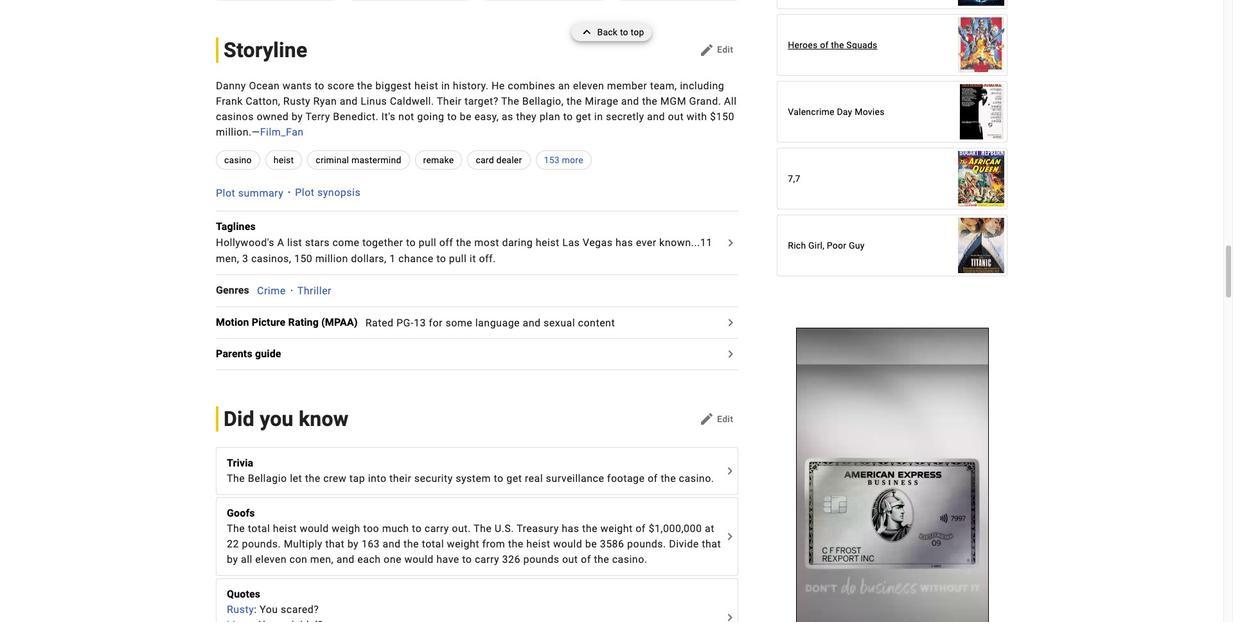Task type: describe. For each thing, give the bounding box(es) containing it.
hollywood's
[[216, 237, 275, 249]]

rusty inside the danny ocean wants to score the biggest heist in history. he combines an eleven member team, including frank catton, rusty ryan and linus caldwell. their target? the bellagio, the mirage and the mgm grand. all casinos owned by terry benedict. it's not going to be easy, as they plan to get in secretly and out with $150 million.
[[283, 95, 310, 107]]

goofs button
[[227, 506, 721, 522]]

easy,
[[475, 110, 499, 122]]

crime
[[257, 284, 286, 297]]

and left each
[[337, 554, 355, 566]]

2 that from the left
[[702, 538, 721, 550]]

at
[[705, 523, 715, 535]]

3586
[[600, 538, 624, 550]]

plot summary button
[[216, 187, 284, 199]]

did you know
[[224, 407, 349, 432]]

surveillance
[[546, 473, 604, 485]]

the up 22
[[227, 523, 245, 535]]

see more image for goofs
[[723, 529, 738, 545]]

girl,
[[809, 240, 825, 251]]

heroes of the squads link
[[778, 11, 1007, 79]]

combines
[[508, 79, 555, 92]]

movies
[[855, 107, 885, 117]]

150
[[294, 252, 313, 265]]

secretly
[[606, 110, 644, 122]]

the inside the danny ocean wants to score the biggest heist in history. he combines an eleven member team, including frank catton, rusty ryan and linus caldwell. their target? the bellagio, the mirage and the mgm grand. all casinos owned by terry benedict. it's not going to be easy, as they plan to get in secretly and out with $150 million.
[[501, 95, 520, 107]]

ever
[[636, 237, 657, 249]]

1 vertical spatial weight
[[447, 538, 479, 550]]

valencrime day movies link
[[778, 77, 1007, 146]]

pounds
[[523, 554, 559, 566]]

to inside button
[[620, 27, 628, 37]]

to inside trivia the bellagio let the crew tap into their security system to get real surveillance footage of the casino.
[[494, 473, 504, 485]]

crew
[[323, 473, 347, 485]]

1 vertical spatial rusty
[[227, 604, 254, 616]]

and up benedict.
[[340, 95, 358, 107]]

13
[[414, 316, 426, 329]]

the right let
[[305, 473, 321, 485]]

much
[[382, 523, 409, 535]]

163
[[362, 538, 380, 550]]

and down member
[[621, 95, 639, 107]]

taglines: see all image
[[723, 235, 739, 251]]

wants
[[283, 79, 312, 92]]

1 vertical spatial total
[[422, 538, 444, 550]]

owned
[[257, 110, 289, 122]]

plot for plot synopsis
[[295, 187, 315, 199]]

casino
[[224, 155, 252, 165]]

the up "326"
[[508, 538, 524, 550]]

from
[[482, 538, 505, 550]]

1 horizontal spatial weight
[[601, 523, 633, 535]]

danny ocean wants to score the biggest heist in history. he combines an eleven member team, including frank catton, rusty ryan and linus caldwell. their target? the bellagio, the mirage and the mgm grand. all casinos owned by terry benedict. it's not going to be easy, as they plan to get in secretly and out with $150 million.
[[216, 79, 737, 138]]

1 horizontal spatial carry
[[475, 554, 499, 566]]

ocean
[[249, 79, 280, 92]]

their
[[390, 473, 412, 485]]

heist up multiply on the bottom of the page
[[273, 523, 297, 535]]

you
[[260, 604, 278, 616]]

expand less image
[[579, 23, 597, 41]]

divide
[[669, 538, 699, 550]]

of inside trivia the bellagio let the crew tap into their security system to get real surveillance footage of the casino.
[[648, 473, 658, 485]]

men, inside 'goofs the total heist would weigh too much to carry out. the u.s. treasury has the weight of $1,000,000 at 22 pounds. multiply that by 163 and the total weight from the heist would be 3586 pounds. divide that by all eleven con men, and each one would have to carry 326 pounds out of the casino.'
[[310, 554, 334, 566]]

1 horizontal spatial in
[[594, 110, 603, 122]]

score
[[327, 79, 354, 92]]

criminal
[[316, 155, 349, 165]]

as
[[502, 110, 513, 122]]

casinos,
[[251, 252, 291, 265]]

casino button
[[216, 150, 260, 169]]

multiply
[[284, 538, 323, 550]]

parents guide: see all image
[[723, 347, 739, 362]]

dealer
[[497, 155, 522, 165]]

back to top button
[[572, 23, 652, 41]]

top
[[631, 27, 644, 37]]

stars
[[305, 237, 330, 249]]

153 more button
[[536, 150, 592, 169]]

pg-
[[397, 316, 414, 329]]

card
[[476, 155, 494, 165]]

a
[[277, 237, 284, 249]]

system
[[456, 473, 491, 485]]

target?
[[465, 95, 499, 107]]

off.
[[479, 252, 496, 265]]

and left sexual
[[523, 316, 541, 329]]

mastermind
[[352, 155, 401, 165]]

chance
[[399, 252, 434, 265]]

2 pounds. from the left
[[627, 538, 666, 550]]

the down an on the left top
[[567, 95, 582, 107]]

of right heroes
[[820, 40, 829, 50]]

terry
[[306, 110, 330, 122]]

heist inside the danny ocean wants to score the biggest heist in history. he combines an eleven member team, including frank catton, rusty ryan and linus caldwell. their target? the bellagio, the mirage and the mgm grand. all casinos owned by terry benedict. it's not going to be easy, as they plan to get in secretly and out with $150 million.
[[415, 79, 438, 92]]

to down off
[[437, 252, 446, 265]]

of left the $1,000,000
[[636, 523, 646, 535]]

parents guide
[[216, 348, 281, 360]]

heist button
[[265, 150, 302, 169]]

the inside taglines hollywood's a list stars come together to pull off the most daring heist las vegas has ever known...11 men, 3 casinos, 150 million dollars, 1 chance to pull it off.
[[456, 237, 472, 249]]

sylvester stallone, steve agee, idris elba, john cena, joel kinnaman, david dastmalchian, margot robbie, and daniela melchior in the suicide squad (2021) image
[[958, 11, 1005, 79]]

going
[[417, 110, 444, 122]]

with
[[687, 110, 707, 122]]

edit image
[[699, 42, 715, 58]]

plot summary
[[216, 187, 284, 199]]

criminal mastermind
[[316, 155, 401, 165]]

:
[[254, 604, 257, 616]]

including
[[680, 79, 724, 92]]

back
[[597, 27, 618, 37]]

thriller
[[297, 284, 332, 297]]

get inside the danny ocean wants to score the biggest heist in history. he combines an eleven member team, including frank catton, rusty ryan and linus caldwell. their target? the bellagio, the mirage and the mgm grand. all casinos owned by terry benedict. it's not going to be easy, as they plan to get in secretly and out with $150 million.
[[576, 110, 592, 122]]

plot for plot summary
[[216, 187, 235, 199]]

let
[[290, 473, 302, 485]]

rich girl, poor guy
[[788, 240, 865, 251]]

list
[[287, 237, 302, 249]]

taglines
[[216, 221, 256, 233]]

casinos
[[216, 110, 254, 122]]

frank
[[216, 95, 243, 107]]

edit button for did you know
[[694, 409, 739, 430]]

con
[[290, 554, 307, 566]]

humphrey bogart and katharine hepburn in the african queen (1951) image
[[958, 144, 1005, 213]]

film_fan button
[[260, 126, 304, 138]]

153
[[544, 155, 560, 165]]

7,7 link
[[778, 144, 1007, 213]]

parents
[[216, 348, 252, 360]]

be inside the danny ocean wants to score the biggest heist in history. he combines an eleven member team, including frank catton, rusty ryan and linus caldwell. their target? the bellagio, the mirage and the mgm grand. all casinos owned by terry benedict. it's not going to be easy, as they plan to get in secretly and out with $150 million.
[[460, 110, 472, 122]]

and up the 'one'
[[383, 538, 401, 550]]

scared?
[[281, 604, 319, 616]]

rated pg-13 for some language and sexual content
[[366, 316, 615, 329]]

too
[[363, 523, 379, 535]]

men, inside taglines hollywood's a list stars come together to pull off the most daring heist las vegas has ever known...11 men, 3 casinos, 150 million dollars, 1 chance to pull it off.
[[216, 252, 239, 265]]

card dealer
[[476, 155, 522, 165]]

ryan
[[313, 95, 337, 107]]

2 horizontal spatial would
[[553, 538, 582, 550]]

treasury
[[517, 523, 559, 535]]

you
[[260, 407, 294, 432]]

most
[[475, 237, 499, 249]]



Task type: vqa. For each thing, say whether or not it's contained in the screenshot.
the bottommost add icon
no



Task type: locate. For each thing, give the bounding box(es) containing it.
0 horizontal spatial plot
[[216, 187, 235, 199]]

the inside trivia the bellagio let the crew tap into their security system to get real surveillance footage of the casino.
[[227, 473, 245, 485]]

men, left 3
[[216, 252, 239, 265]]

valencrime day movies
[[788, 107, 885, 117]]

eleven right the all
[[255, 554, 287, 566]]

edit for storyline
[[717, 45, 734, 55]]

pull left off
[[419, 237, 437, 249]]

has inside 'goofs the total heist would weigh too much to carry out. the u.s. treasury has the weight of $1,000,000 at 22 pounds. multiply that by 163 and the total weight from the heist would be 3586 pounds. divide that by all eleven con men, and each one would have to carry 326 pounds out of the casino.'
[[562, 523, 579, 535]]

1 vertical spatial edit
[[717, 414, 734, 424]]

0 vertical spatial weight
[[601, 523, 633, 535]]

1 vertical spatial out
[[562, 554, 578, 566]]

carry left out.
[[425, 523, 449, 535]]

2 edit button from the top
[[694, 409, 739, 430]]

2 horizontal spatial by
[[348, 538, 359, 550]]

0 horizontal spatial would
[[300, 523, 329, 535]]

out right pounds
[[562, 554, 578, 566]]

weight up 3586
[[601, 523, 633, 535]]

the right treasury
[[582, 523, 598, 535]]

heist inside button
[[274, 155, 294, 165]]

1 vertical spatial would
[[553, 538, 582, 550]]

the up as
[[501, 95, 520, 107]]

that down at at the bottom right of the page
[[702, 538, 721, 550]]

0 horizontal spatial weight
[[447, 538, 479, 550]]

in down mirage
[[594, 110, 603, 122]]

have
[[437, 554, 459, 566]]

pounds. down the $1,000,000
[[627, 538, 666, 550]]

to right have
[[462, 554, 472, 566]]

1 vertical spatial has
[[562, 523, 579, 535]]

weight down out.
[[447, 538, 479, 550]]

0 vertical spatial out
[[668, 110, 684, 122]]

casino. inside 'goofs the total heist would weigh too much to carry out. the u.s. treasury has the weight of $1,000,000 at 22 pounds. multiply that by 163 and the total weight from the heist would be 3586 pounds. divide that by all eleven con men, and each one would have to carry 326 pounds out of the casino.'
[[612, 554, 648, 566]]

million
[[315, 252, 348, 265]]

be left "easy,"
[[460, 110, 472, 122]]

to down their on the top left
[[447, 110, 457, 122]]

did
[[224, 407, 255, 432]]

content
[[578, 316, 615, 329]]

pull left it
[[449, 252, 467, 265]]

crime button
[[257, 284, 286, 297]]

rusty down quotes
[[227, 604, 254, 616]]

out down mgm
[[668, 110, 684, 122]]

certificate: see all image
[[723, 315, 739, 330]]

bellagio
[[248, 473, 287, 485]]

heist left las in the top left of the page
[[536, 237, 560, 249]]

edit button for storyline
[[694, 40, 739, 60]]

0 vertical spatial edit button
[[694, 40, 739, 60]]

plot synopsis button
[[295, 187, 361, 199]]

0 vertical spatial get
[[576, 110, 592, 122]]

7,7
[[788, 173, 801, 184]]

2 see more image from the top
[[723, 610, 738, 622]]

1 vertical spatial casino.
[[612, 554, 648, 566]]

mirage
[[585, 95, 619, 107]]

edit button up including
[[694, 40, 739, 60]]

synopsis
[[318, 187, 361, 199]]

heist up caldwell.
[[415, 79, 438, 92]]

1 horizontal spatial rusty
[[283, 95, 310, 107]]

0 vertical spatial rusty
[[283, 95, 310, 107]]

1 edit button from the top
[[694, 40, 739, 60]]

out
[[668, 110, 684, 122], [562, 554, 578, 566]]

plot left synopsis
[[295, 187, 315, 199]]

1 horizontal spatial by
[[292, 110, 303, 122]]

parents guide button
[[216, 347, 289, 362]]

by left the all
[[227, 554, 238, 566]]

heroes of the squads
[[788, 40, 878, 50]]

1 horizontal spatial has
[[616, 237, 633, 249]]

rusty down wants
[[283, 95, 310, 107]]

0 vertical spatial carry
[[425, 523, 449, 535]]

0 vertical spatial edit
[[717, 45, 734, 55]]

0 horizontal spatial has
[[562, 523, 579, 535]]

casino. left see more icon
[[679, 473, 714, 485]]

2 vertical spatial by
[[227, 554, 238, 566]]

valencrime
[[788, 107, 835, 117]]

0 horizontal spatial out
[[562, 554, 578, 566]]

an
[[558, 79, 570, 92]]

and down mgm
[[647, 110, 665, 122]]

eleven
[[573, 79, 604, 92], [255, 554, 287, 566]]

eleven up mirage
[[573, 79, 604, 92]]

each
[[358, 554, 381, 566]]

mgm
[[661, 95, 687, 107]]

men, right con
[[310, 554, 334, 566]]

he
[[492, 79, 505, 92]]

0 vertical spatial casino.
[[679, 473, 714, 485]]

0 horizontal spatial rusty
[[227, 604, 254, 616]]

trivia the bellagio let the crew tap into their security system to get real surveillance footage of the casino.
[[227, 457, 714, 485]]

heist down film_fan
[[274, 155, 294, 165]]

1 horizontal spatial pull
[[449, 252, 467, 265]]

would up pounds
[[553, 538, 582, 550]]

0 horizontal spatial pounds.
[[242, 538, 281, 550]]

0 horizontal spatial in
[[441, 79, 450, 92]]

to right much on the left
[[412, 523, 422, 535]]

would up multiply on the bottom of the page
[[300, 523, 329, 535]]

1 horizontal spatial would
[[405, 554, 434, 566]]

would
[[300, 523, 329, 535], [553, 538, 582, 550], [405, 554, 434, 566]]

0 horizontal spatial by
[[227, 554, 238, 566]]

that
[[325, 538, 345, 550], [702, 538, 721, 550]]

casino. down 3586
[[612, 554, 648, 566]]

motion picture rating (mpaa) button
[[216, 315, 366, 330]]

0 horizontal spatial casino.
[[612, 554, 648, 566]]

— film_fan
[[252, 126, 304, 138]]

edit image
[[699, 412, 715, 427]]

1 horizontal spatial out
[[668, 110, 684, 122]]

3
[[242, 252, 248, 265]]

goofs
[[227, 507, 255, 520]]

0 vertical spatial has
[[616, 237, 633, 249]]

edit button
[[694, 40, 739, 60], [694, 409, 739, 430]]

the down 3586
[[594, 554, 609, 566]]

by down weigh
[[348, 538, 359, 550]]

total down goofs
[[248, 523, 270, 535]]

out inside 'goofs the total heist would weigh too much to carry out. the u.s. treasury has the weight of $1,000,000 at 22 pounds. multiply that by 163 and the total weight from the heist would be 3586 pounds. divide that by all eleven con men, and each one would have to carry 326 pounds out of the casino.'
[[562, 554, 578, 566]]

out.
[[452, 523, 471, 535]]

see more image
[[723, 529, 738, 545], [723, 610, 738, 622]]

1 horizontal spatial eleven
[[573, 79, 604, 92]]

casino. inside trivia the bellagio let the crew tap into their security system to get real surveillance footage of the casino.
[[679, 473, 714, 485]]

eleven inside 'goofs the total heist would weigh too much to carry out. the u.s. treasury has the weight of $1,000,000 at 22 pounds. multiply that by 163 and the total weight from the heist would be 3586 pounds. divide that by all eleven con men, and each one would have to carry 326 pounds out of the casino.'
[[255, 554, 287, 566]]

weigh
[[332, 523, 361, 535]]

0 vertical spatial eleven
[[573, 79, 604, 92]]

1 vertical spatial edit button
[[694, 409, 739, 430]]

rich
[[788, 240, 806, 251]]

to right plan
[[563, 110, 573, 122]]

in up their on the top left
[[441, 79, 450, 92]]

storyline
[[224, 38, 308, 62]]

be inside 'goofs the total heist would weigh too much to carry out. the u.s. treasury has the weight of $1,000,000 at 22 pounds. multiply that by 163 and the total weight from the heist would be 3586 pounds. divide that by all eleven con men, and each one would have to carry 326 pounds out of the casino.'
[[585, 538, 597, 550]]

total up have
[[422, 538, 444, 550]]

1 see more image from the top
[[723, 529, 738, 545]]

picture
[[252, 316, 286, 328]]

language
[[475, 316, 520, 329]]

it's
[[382, 110, 396, 122]]

0 vertical spatial total
[[248, 523, 270, 535]]

2 vertical spatial would
[[405, 554, 434, 566]]

to up ryan
[[315, 79, 325, 92]]

back to top
[[597, 27, 644, 37]]

1 that from the left
[[325, 538, 345, 550]]

rated
[[366, 316, 394, 329]]

$1,000,000
[[649, 523, 702, 535]]

the
[[501, 95, 520, 107], [227, 473, 245, 485], [227, 523, 245, 535], [474, 523, 492, 535]]

they
[[516, 110, 537, 122]]

motion picture rating (mpaa)
[[216, 316, 358, 328]]

0 horizontal spatial eleven
[[255, 554, 287, 566]]

carry down from
[[475, 554, 499, 566]]

1 horizontal spatial pounds.
[[627, 538, 666, 550]]

the down team, at right
[[642, 95, 658, 107]]

1 vertical spatial pull
[[449, 252, 467, 265]]

and
[[340, 95, 358, 107], [621, 95, 639, 107], [647, 110, 665, 122], [523, 316, 541, 329], [383, 538, 401, 550], [337, 554, 355, 566]]

1 horizontal spatial total
[[422, 538, 444, 550]]

edit right edit image
[[717, 414, 734, 424]]

0 horizontal spatial pull
[[419, 237, 437, 249]]

edit button up see more icon
[[694, 409, 739, 430]]

1 vertical spatial men,
[[310, 554, 334, 566]]

get inside trivia the bellagio let the crew tap into their security system to get real surveillance footage of the casino.
[[507, 473, 522, 485]]

has inside taglines hollywood's a list stars come together to pull off the most daring heist las vegas has ever known...11 men, 3 casinos, 150 million dollars, 1 chance to pull it off.
[[616, 237, 633, 249]]

the down much on the left
[[404, 538, 419, 550]]

0 horizontal spatial that
[[325, 538, 345, 550]]

benedict.
[[333, 110, 379, 122]]

the down goofs button
[[474, 523, 492, 535]]

see more image
[[723, 464, 738, 479]]

2 edit from the top
[[717, 414, 734, 424]]

security
[[414, 473, 453, 485]]

for
[[429, 316, 443, 329]]

see more image for quotes
[[723, 610, 738, 622]]

pounds. up the all
[[242, 538, 281, 550]]

1 vertical spatial get
[[507, 473, 522, 485]]

the right footage
[[661, 473, 676, 485]]

trivia button
[[227, 456, 721, 471]]

0 vertical spatial see more image
[[723, 529, 738, 545]]

be left 3586
[[585, 538, 597, 550]]

1 horizontal spatial get
[[576, 110, 592, 122]]

1 vertical spatial see more image
[[723, 610, 738, 622]]

0 vertical spatial by
[[292, 110, 303, 122]]

by inside the danny ocean wants to score the biggest heist in history. he combines an eleven member team, including frank catton, rusty ryan and linus caldwell. their target? the bellagio, the mirage and the mgm grand. all casinos owned by terry benedict. it's not going to be easy, as they plan to get in secretly and out with $150 million.
[[292, 110, 303, 122]]

the right off
[[456, 237, 472, 249]]

heist inside taglines hollywood's a list stars come together to pull off the most daring heist las vegas has ever known...11 men, 3 casinos, 150 million dollars, 1 chance to pull it off.
[[536, 237, 560, 249]]

criminal mastermind button
[[307, 150, 410, 169]]

to up chance
[[406, 237, 416, 249]]

plot synopsis
[[295, 187, 361, 199]]

1 horizontal spatial that
[[702, 538, 721, 550]]

heist
[[415, 79, 438, 92], [274, 155, 294, 165], [536, 237, 560, 249], [273, 523, 297, 535], [527, 538, 550, 550]]

1 vertical spatial be
[[585, 538, 597, 550]]

motion
[[216, 316, 249, 328]]

rating
[[288, 316, 319, 328]]

team,
[[650, 79, 677, 92]]

2 plot from the left
[[295, 187, 315, 199]]

to left top
[[620, 27, 628, 37]]

by
[[292, 110, 303, 122], [348, 538, 359, 550], [227, 554, 238, 566]]

the up linus
[[357, 79, 373, 92]]

plot down 'casino' button
[[216, 187, 235, 199]]

their
[[437, 95, 462, 107]]

some
[[446, 316, 473, 329]]

1 pounds. from the left
[[242, 538, 281, 550]]

1 horizontal spatial be
[[585, 538, 597, 550]]

leonardo dicaprio, kate winslet, billy zane, kathy bates, gloria stuart, and frances fisher in titanic (1997) image
[[958, 211, 1005, 280]]

edit right edit icon
[[717, 45, 734, 55]]

film_fan
[[260, 126, 304, 138]]

1 horizontal spatial plot
[[295, 187, 315, 199]]

0 horizontal spatial get
[[507, 473, 522, 485]]

1 vertical spatial by
[[348, 538, 359, 550]]

together
[[362, 237, 403, 249]]

0 vertical spatial pull
[[419, 237, 437, 249]]

catton,
[[246, 95, 280, 107]]

0 horizontal spatial men,
[[216, 252, 239, 265]]

0 horizontal spatial carry
[[425, 523, 449, 535]]

1 edit from the top
[[717, 45, 734, 55]]

guide
[[255, 348, 281, 360]]

0 vertical spatial be
[[460, 110, 472, 122]]

edit for did you know
[[717, 414, 734, 424]]

day
[[837, 107, 853, 117]]

the left squads
[[831, 40, 844, 50]]

history.
[[453, 79, 489, 92]]

0 vertical spatial in
[[441, 79, 450, 92]]

all
[[241, 554, 253, 566]]

off
[[439, 237, 453, 249]]

1 horizontal spatial casino.
[[679, 473, 714, 485]]

0 horizontal spatial total
[[248, 523, 270, 535]]

1 vertical spatial in
[[594, 110, 603, 122]]

1 vertical spatial eleven
[[255, 554, 287, 566]]

get left real
[[507, 473, 522, 485]]

edit
[[717, 45, 734, 55], [717, 414, 734, 424]]

one
[[384, 554, 402, 566]]

1 horizontal spatial men,
[[310, 554, 334, 566]]

would right the 'one'
[[405, 554, 434, 566]]

heist down treasury
[[527, 538, 550, 550]]

has right treasury
[[562, 523, 579, 535]]

the down trivia
[[227, 473, 245, 485]]

of right pounds
[[581, 554, 591, 566]]

eleven inside the danny ocean wants to score the biggest heist in history. he combines an eleven member team, including frank catton, rusty ryan and linus caldwell. their target? the bellagio, the mirage and the mgm grand. all casinos owned by terry benedict. it's not going to be easy, as they plan to get in secretly and out with $150 million.
[[573, 79, 604, 92]]

1 vertical spatial carry
[[475, 554, 499, 566]]

pull
[[419, 237, 437, 249], [449, 252, 467, 265]]

0 vertical spatial would
[[300, 523, 329, 535]]

0 horizontal spatial be
[[460, 110, 472, 122]]

carry
[[425, 523, 449, 535], [475, 554, 499, 566]]

u.s.
[[495, 523, 514, 535]]

out inside the danny ocean wants to score the biggest heist in history. he combines an eleven member team, including frank catton, rusty ryan and linus caldwell. their target? the bellagio, the mirage and the mgm grand. all casinos owned by terry benedict. it's not going to be easy, as they plan to get in secretly and out with $150 million.
[[668, 110, 684, 122]]

153 more
[[544, 155, 584, 165]]

plan
[[540, 110, 560, 122]]

vegas
[[583, 237, 613, 249]]

has left ever
[[616, 237, 633, 249]]

by left terry
[[292, 110, 303, 122]]

that down weigh
[[325, 538, 345, 550]]

of right footage
[[648, 473, 658, 485]]

to right 'system'
[[494, 473, 504, 485]]

0 vertical spatial men,
[[216, 252, 239, 265]]

rusty : you scared?
[[227, 604, 319, 616]]

get down mirage
[[576, 110, 592, 122]]

al pacino in scarface (1983) image
[[958, 77, 1005, 146]]

1 plot from the left
[[216, 187, 235, 199]]

has
[[616, 237, 633, 249], [562, 523, 579, 535]]



